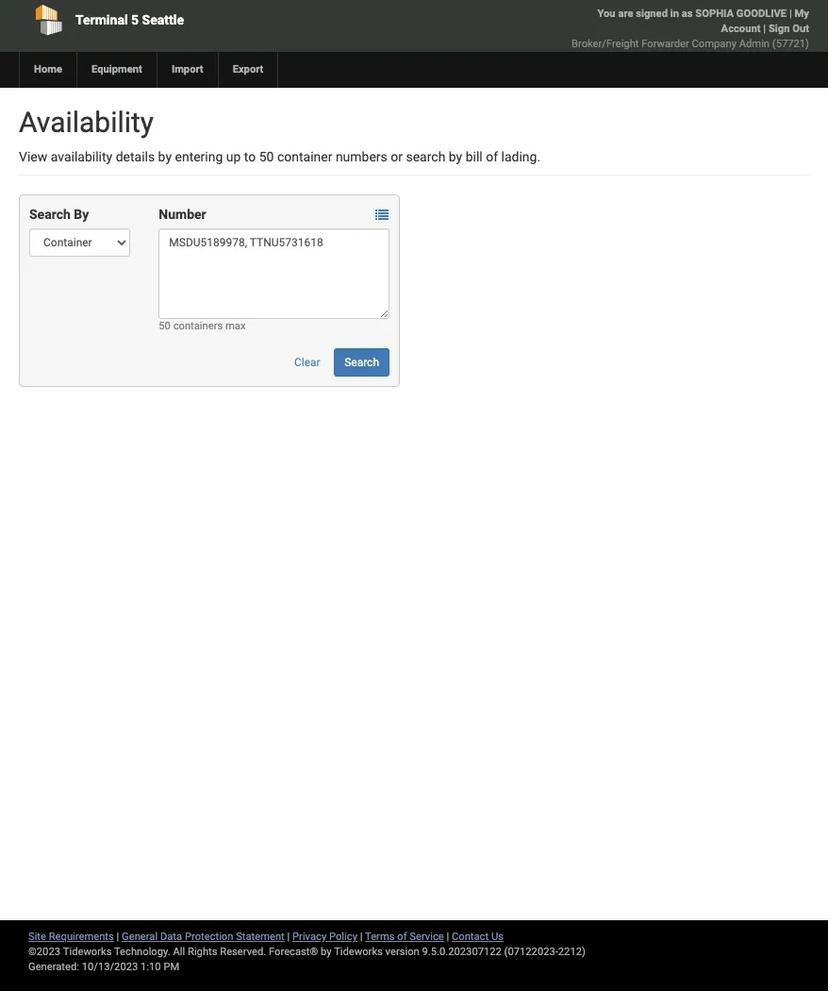 Task type: locate. For each thing, give the bounding box(es) containing it.
goodlive
[[737, 8, 788, 20]]

50 left the containers
[[159, 320, 171, 332]]

terminal 5 seattle link
[[19, 0, 332, 40]]

1 vertical spatial of
[[398, 931, 407, 943]]

data
[[160, 931, 182, 943]]

| left general
[[117, 931, 119, 943]]

by right details
[[158, 149, 172, 164]]

home link
[[19, 52, 76, 88]]

clear
[[295, 356, 321, 369]]

0 horizontal spatial of
[[398, 931, 407, 943]]

search button
[[334, 348, 390, 377]]

or
[[391, 149, 403, 164]]

by down privacy policy link on the left
[[321, 946, 332, 958]]

version
[[386, 946, 420, 958]]

privacy
[[293, 931, 327, 943]]

details
[[116, 149, 155, 164]]

general data protection statement link
[[122, 931, 285, 943]]

import
[[172, 63, 204, 76]]

1 vertical spatial 50
[[159, 320, 171, 332]]

number
[[159, 207, 207, 222]]

import link
[[157, 52, 218, 88]]

view
[[19, 149, 47, 164]]

1 vertical spatial search
[[345, 356, 380, 369]]

service
[[410, 931, 444, 943]]

of up version
[[398, 931, 407, 943]]

of right bill
[[486, 149, 499, 164]]

reserved.
[[220, 946, 266, 958]]

site requirements link
[[28, 931, 114, 943]]

search inside button
[[345, 356, 380, 369]]

1 horizontal spatial search
[[345, 356, 380, 369]]

0 vertical spatial 50
[[259, 149, 274, 164]]

company
[[693, 38, 737, 50]]

show list image
[[376, 209, 389, 222]]

protection
[[185, 931, 234, 943]]

pm
[[164, 961, 180, 973]]

0 horizontal spatial search
[[29, 207, 71, 222]]

| left sign
[[764, 23, 767, 35]]

all
[[173, 946, 185, 958]]

50 right to
[[259, 149, 274, 164]]

forwarder
[[642, 38, 690, 50]]

as
[[682, 8, 694, 20]]

of
[[486, 149, 499, 164], [398, 931, 407, 943]]

search
[[29, 207, 71, 222], [345, 356, 380, 369]]

0 vertical spatial search
[[29, 207, 71, 222]]

0 horizontal spatial 50
[[159, 320, 171, 332]]

up
[[226, 149, 241, 164]]

bill
[[466, 149, 483, 164]]

broker/freight
[[572, 38, 640, 50]]

by
[[158, 149, 172, 164], [449, 149, 463, 164], [321, 946, 332, 958]]

0 vertical spatial of
[[486, 149, 499, 164]]

terminal
[[76, 12, 128, 27]]

1 horizontal spatial by
[[321, 946, 332, 958]]

contact us link
[[452, 931, 504, 943]]

(57721)
[[773, 38, 810, 50]]

export link
[[218, 52, 278, 88]]

| sign out broker/freight forwarder company admin (57721)
[[572, 23, 810, 50]]

sophia
[[696, 8, 735, 20]]

site
[[28, 931, 46, 943]]

| left my
[[790, 8, 793, 20]]

|
[[790, 8, 793, 20], [764, 23, 767, 35], [117, 931, 119, 943], [288, 931, 290, 943], [360, 931, 363, 943], [447, 931, 450, 943]]

search left by
[[29, 207, 71, 222]]

containers
[[173, 320, 223, 332]]

you are signed in as sophia goodlive |
[[598, 8, 795, 20]]

sign
[[769, 23, 791, 35]]

by left bill
[[449, 149, 463, 164]]

requirements
[[49, 931, 114, 943]]

generated:
[[28, 961, 79, 973]]

site requirements | general data protection statement | privacy policy | terms of service | contact us ©2023 tideworks technology. all rights reserved. forecast® by tideworks version 9.5.0.202307122 (07122023-2212) generated: 10/13/2023 1:10 pm
[[28, 931, 586, 973]]

1 horizontal spatial of
[[486, 149, 499, 164]]

| inside | sign out broker/freight forwarder company admin (57721)
[[764, 23, 767, 35]]

policy
[[329, 931, 358, 943]]

of inside the site requirements | general data protection statement | privacy policy | terms of service | contact us ©2023 tideworks technology. all rights reserved. forecast® by tideworks version 9.5.0.202307122 (07122023-2212) generated: 10/13/2023 1:10 pm
[[398, 931, 407, 943]]

search right clear
[[345, 356, 380, 369]]

1 horizontal spatial 50
[[259, 149, 274, 164]]

account
[[722, 23, 761, 35]]

statement
[[236, 931, 285, 943]]

50
[[259, 149, 274, 164], [159, 320, 171, 332]]

out
[[793, 23, 810, 35]]

equipment
[[92, 63, 142, 76]]

us
[[492, 931, 504, 943]]

terms of service link
[[365, 931, 444, 943]]

seattle
[[142, 12, 184, 27]]

technology.
[[114, 946, 171, 958]]

container
[[277, 149, 333, 164]]



Task type: vqa. For each thing, say whether or not it's contained in the screenshot.
(57721)
yes



Task type: describe. For each thing, give the bounding box(es) containing it.
to
[[244, 149, 256, 164]]

signed
[[637, 8, 668, 20]]

tideworks
[[334, 946, 383, 958]]

Number text field
[[159, 228, 390, 319]]

contact
[[452, 931, 489, 943]]

lading.
[[502, 149, 541, 164]]

clear button
[[284, 348, 331, 377]]

1:10
[[141, 961, 161, 973]]

rights
[[188, 946, 218, 958]]

by
[[74, 207, 89, 222]]

you
[[598, 8, 616, 20]]

view availability details by entering up to 50 container numbers or search by bill of lading.
[[19, 149, 541, 164]]

5
[[131, 12, 139, 27]]

forecast®
[[269, 946, 318, 958]]

search for search by
[[29, 207, 71, 222]]

my
[[795, 8, 810, 20]]

max
[[226, 320, 246, 332]]

(07122023-
[[505, 946, 559, 958]]

©2023 tideworks
[[28, 946, 112, 958]]

| up forecast®
[[288, 931, 290, 943]]

sign out link
[[769, 23, 810, 35]]

in
[[671, 8, 680, 20]]

2 horizontal spatial by
[[449, 149, 463, 164]]

export
[[233, 63, 264, 76]]

availability
[[51, 149, 113, 164]]

9.5.0.202307122
[[423, 946, 502, 958]]

10/13/2023
[[82, 961, 138, 973]]

admin
[[740, 38, 770, 50]]

| up the tideworks
[[360, 931, 363, 943]]

2212)
[[559, 946, 586, 958]]

search by
[[29, 207, 89, 222]]

are
[[619, 8, 634, 20]]

terms
[[365, 931, 395, 943]]

availability
[[19, 106, 154, 139]]

entering
[[175, 149, 223, 164]]

my account
[[722, 8, 810, 35]]

general
[[122, 931, 158, 943]]

home
[[34, 63, 62, 76]]

50 containers max
[[159, 320, 246, 332]]

equipment link
[[76, 52, 157, 88]]

0 horizontal spatial by
[[158, 149, 172, 164]]

search for search
[[345, 356, 380, 369]]

numbers
[[336, 149, 388, 164]]

by inside the site requirements | general data protection statement | privacy policy | terms of service | contact us ©2023 tideworks technology. all rights reserved. forecast® by tideworks version 9.5.0.202307122 (07122023-2212) generated: 10/13/2023 1:10 pm
[[321, 946, 332, 958]]

| up 9.5.0.202307122
[[447, 931, 450, 943]]

my account link
[[722, 8, 810, 35]]

search
[[406, 149, 446, 164]]

privacy policy link
[[293, 931, 358, 943]]

terminal 5 seattle
[[76, 12, 184, 27]]



